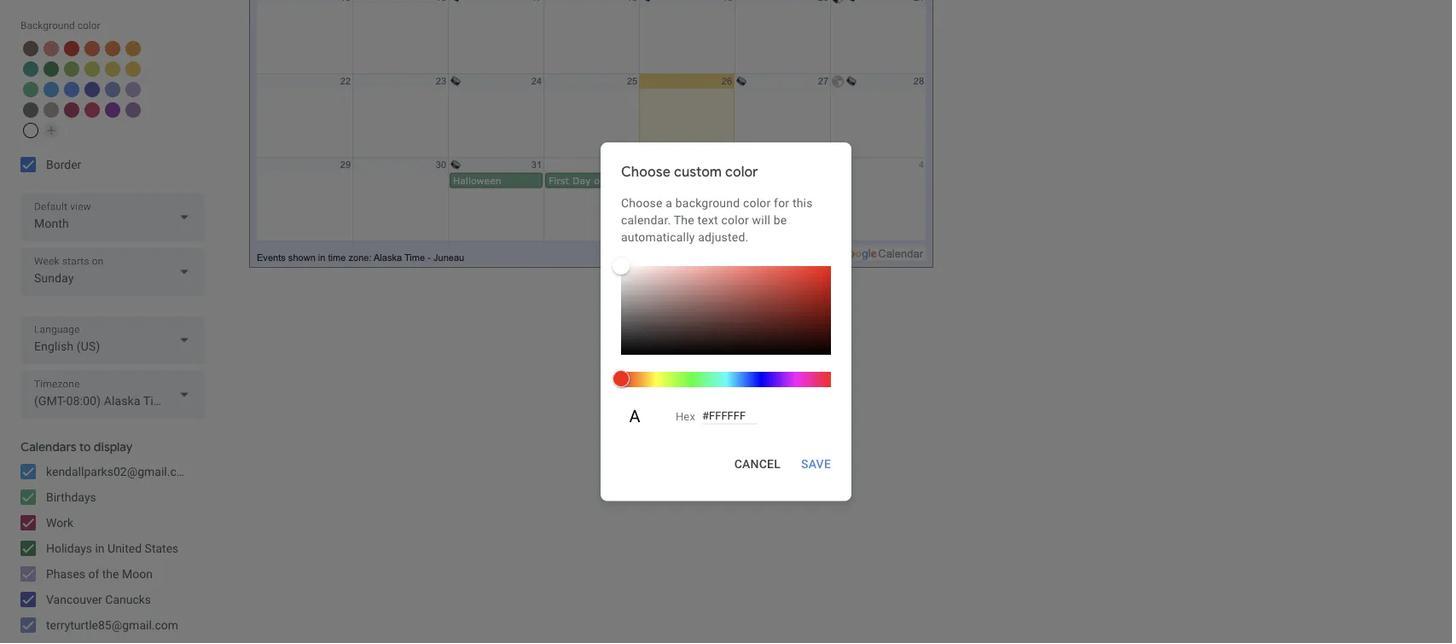 Task type: locate. For each thing, give the bounding box(es) containing it.
a button
[[621, 403, 649, 430]]

peacock menu item
[[44, 82, 59, 97]]

eucalyptus menu item
[[23, 61, 38, 77]]

save
[[802, 457, 831, 471]]

mango menu item
[[125, 41, 141, 56]]

background
[[20, 20, 75, 32]]

choose
[[621, 163, 671, 181], [621, 196, 663, 210]]

wisteria menu item
[[125, 82, 141, 97]]

for
[[774, 196, 790, 210]]

the
[[102, 567, 119, 581]]

1 choose from the top
[[621, 163, 671, 181]]

cobalt menu item
[[64, 82, 79, 97]]

color right custom
[[726, 163, 758, 181]]

automatically
[[621, 230, 695, 244]]

2 choose from the top
[[621, 196, 663, 210]]

phases
[[46, 567, 85, 581]]

border
[[46, 157, 81, 172]]

1 vertical spatial choose
[[621, 196, 663, 210]]

the
[[674, 213, 695, 227]]

this
[[793, 196, 813, 210]]

vancouver canucks
[[46, 593, 151, 607]]

choose inside the choose a background color for this calendar. the text color will be automatically adjusted.
[[621, 196, 663, 210]]

holidays
[[46, 542, 92, 556]]

color up will
[[743, 196, 771, 210]]

citron menu item
[[105, 61, 120, 77]]

0 vertical spatial choose
[[621, 163, 671, 181]]

avocado menu item
[[85, 61, 100, 77]]

will
[[753, 213, 771, 227]]

tomato menu item
[[64, 41, 79, 56]]

none text field inside choose custom color dialog
[[703, 408, 758, 424]]

in
[[95, 542, 105, 556]]

flamingo menu item
[[44, 41, 59, 56]]

birch menu item
[[44, 102, 59, 118]]

choose a background color for this calendar. the text color will be automatically adjusted.
[[621, 196, 813, 244]]

color
[[77, 20, 100, 32], [726, 163, 758, 181], [743, 196, 771, 210], [722, 213, 749, 227]]

choose up 'a' at the top of page
[[621, 163, 671, 181]]

pumpkin menu item
[[105, 41, 120, 56]]

blueberry menu item
[[85, 82, 100, 97]]

choose for choose a background color for this calendar. the text color will be automatically adjusted.
[[621, 196, 663, 210]]

moon
[[122, 567, 153, 581]]

choose up calendar.
[[621, 196, 663, 210]]

calendar color menu item
[[23, 123, 38, 138]]

of
[[88, 567, 99, 581]]

cancel button
[[728, 449, 788, 480]]

states
[[145, 542, 179, 556]]

tangerine menu item
[[85, 41, 100, 56]]

slider
[[613, 258, 831, 355]]

sage menu item
[[23, 82, 38, 97]]

basil menu item
[[44, 61, 59, 77]]

vancouver
[[46, 593, 102, 607]]

None text field
[[703, 408, 758, 424]]



Task type: vqa. For each thing, say whether or not it's contained in the screenshot.
Basil menu item
yes



Task type: describe. For each thing, give the bounding box(es) containing it.
be
[[774, 213, 787, 227]]

choose for choose custom color
[[621, 163, 671, 181]]

text
[[698, 213, 719, 227]]

pistachio menu item
[[64, 61, 79, 77]]

radicchio menu item
[[64, 102, 79, 118]]

cancel
[[735, 457, 781, 471]]

grape menu item
[[105, 102, 120, 118]]

canucks
[[105, 593, 151, 607]]

calendars
[[20, 440, 76, 455]]

save button
[[795, 449, 838, 480]]

graphite menu item
[[23, 102, 38, 118]]

holidays in united states
[[46, 542, 179, 556]]

terryturtle85@gmail.com
[[46, 618, 178, 633]]

calendar.
[[621, 213, 671, 227]]

choose custom color dialog
[[601, 142, 852, 501]]

amethyst menu item
[[125, 102, 141, 118]]

calendars to display
[[20, 440, 133, 455]]

background
[[676, 196, 740, 210]]

united
[[108, 542, 142, 556]]

banana menu item
[[125, 61, 141, 77]]

cocoa menu item
[[23, 41, 38, 56]]

adjusted.
[[698, 230, 749, 244]]

display
[[94, 440, 133, 455]]

lavender menu item
[[105, 82, 120, 97]]

choose custom color
[[621, 163, 758, 181]]

phases of the moon
[[46, 567, 153, 581]]

to
[[79, 440, 91, 455]]

birthdays
[[46, 490, 96, 504]]

a
[[629, 406, 641, 426]]

work
[[46, 516, 73, 530]]

custom
[[674, 163, 722, 181]]

a
[[666, 196, 673, 210]]

color up the adjusted. at top
[[722, 213, 749, 227]]

background color
[[20, 20, 100, 32]]

hue slider slider
[[613, 355, 831, 396]]

color up tangerine menu item at the top left of page
[[77, 20, 100, 32]]

hex
[[676, 410, 696, 423]]

kendallparks02@gmail.com
[[46, 465, 194, 479]]

cherry blossom menu item
[[85, 102, 100, 118]]

add custom color menu item
[[44, 123, 59, 138]]



